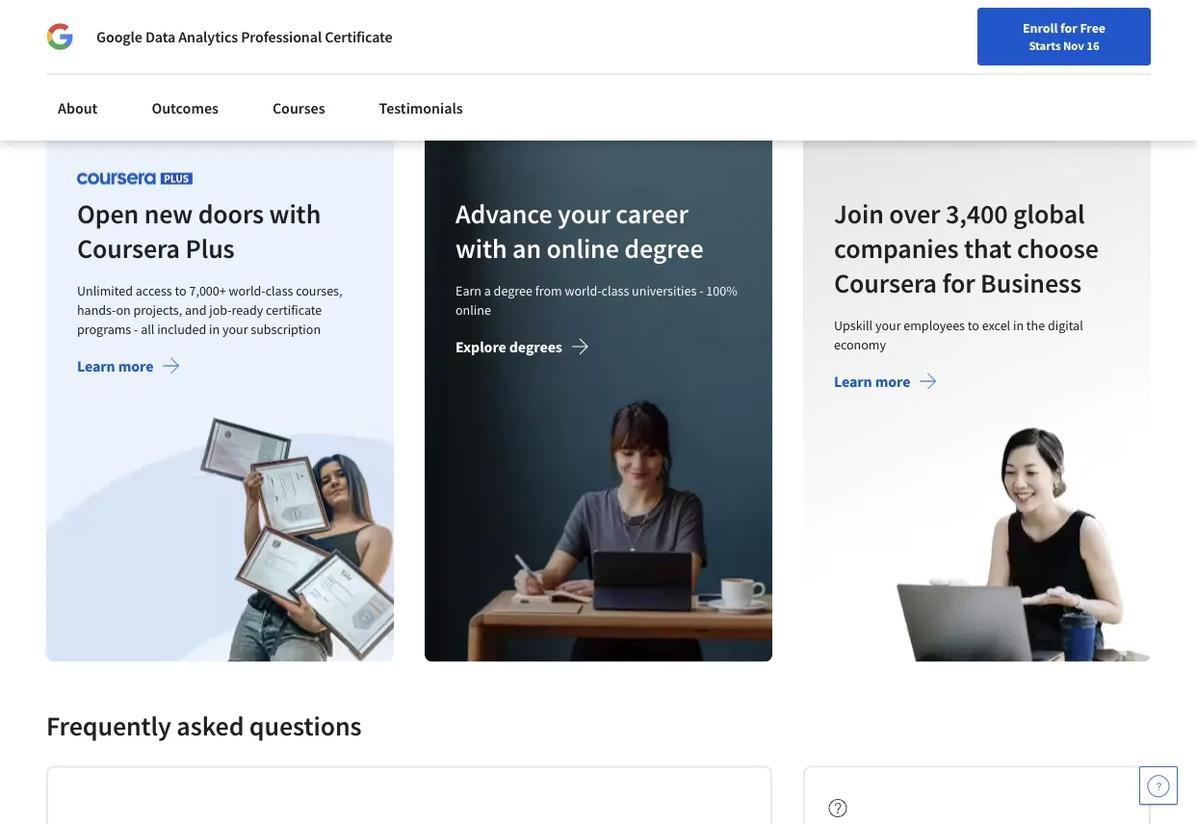 Task type: vqa. For each thing, say whether or not it's contained in the screenshot.
-
yes



Task type: locate. For each thing, give the bounding box(es) containing it.
class inside earn a degree from world-class universities - 100% online
[[602, 282, 630, 299]]

professional
[[241, 27, 322, 46]]

more down all
[[118, 357, 154, 376]]

learn more down economy
[[835, 372, 911, 391]]

world- right from
[[565, 282, 602, 299]]

1 horizontal spatial article link
[[875, 0, 1136, 88]]

0 horizontal spatial 2023
[[123, 35, 149, 53]]

enroll
[[1023, 19, 1058, 37]]

- left 100%
[[700, 282, 704, 299]]

read for august 23, 2023 article · 8 min read
[[141, 58, 166, 76]]

frequently
[[46, 709, 171, 743]]

june 16, 2023 article · 5 min read
[[338, 35, 442, 76]]

for up nov
[[1061, 19, 1078, 37]]

0 horizontal spatial degree
[[494, 282, 533, 299]]

your right find
[[742, 61, 768, 78]]

online up earn a degree from world-class universities - 100% online
[[547, 231, 619, 265]]

1 horizontal spatial class
[[602, 282, 630, 299]]

subscription
[[251, 320, 321, 338]]

1 read from the left
[[141, 58, 166, 76]]

in left the
[[1014, 317, 1024, 334]]

-
[[700, 282, 704, 299], [134, 320, 138, 338]]

2023 for june 16, 2023
[[388, 35, 415, 53]]

outcomes link
[[140, 87, 230, 129]]

that
[[965, 231, 1012, 265]]

advance
[[456, 197, 553, 230]]

0 vertical spatial for
[[1061, 19, 1078, 37]]

1 vertical spatial -
[[134, 320, 138, 338]]

class left universities
[[602, 282, 630, 299]]

1 horizontal spatial min
[[392, 58, 414, 76]]

to up and
[[175, 282, 187, 299]]

article down the june
[[338, 58, 374, 76]]

0 horizontal spatial more
[[118, 357, 154, 376]]

degrees
[[510, 337, 563, 357]]

programs
[[77, 320, 131, 338]]

None search field
[[259, 51, 452, 89]]

learn
[[77, 357, 115, 376], [835, 372, 873, 391]]

0 vertical spatial -
[[700, 282, 704, 299]]

0 horizontal spatial learn more link
[[77, 357, 181, 380]]

0 horizontal spatial ·
[[101, 58, 104, 76]]

1 horizontal spatial in
[[1014, 317, 1024, 334]]

2023
[[123, 35, 149, 53], [388, 35, 415, 53]]

and
[[185, 301, 207, 319]]

in down job-
[[209, 320, 220, 338]]

article inside august 23, 2023 article · 8 min read
[[62, 58, 98, 76]]

2023 right 16, on the top
[[388, 35, 415, 53]]

class inside the unlimited access to 7,000+ world-class courses, hands-on projects, and job-ready certificate programs - all included in your subscription
[[266, 282, 293, 299]]

coursera inside join over 3,400 global companies that choose coursera for business
[[835, 266, 938, 300]]

2 · from the left
[[377, 58, 380, 76]]

collapsed list
[[75, 803, 744, 825]]

online
[[547, 231, 619, 265], [456, 301, 491, 319]]

0 vertical spatial with
[[269, 197, 321, 230]]

1 horizontal spatial to
[[968, 317, 980, 334]]

0 horizontal spatial with
[[269, 197, 321, 230]]

1 article from the left
[[62, 58, 98, 76]]

business
[[981, 266, 1082, 300]]

the
[[1027, 317, 1046, 334]]

open new doors with coursera plus
[[77, 197, 321, 265]]

read for june 16, 2023 article · 5 min read
[[417, 58, 442, 76]]

3 article from the left
[[614, 58, 651, 76]]

- inside the unlimited access to 7,000+ world-class courses, hands-on projects, and job-ready certificate programs - all included in your subscription
[[134, 320, 138, 338]]

article
[[62, 58, 98, 76], [338, 58, 374, 76], [614, 58, 651, 76], [891, 58, 927, 76]]

companies
[[835, 231, 959, 265]]

your for advance
[[558, 197, 611, 230]]

explore degrees link
[[456, 337, 590, 361]]

read
[[141, 58, 166, 76], [417, 58, 442, 76]]

7,000+
[[189, 282, 226, 299]]

courses link
[[261, 87, 337, 129]]

join over 3,400 global companies that choose coursera for business
[[835, 197, 1099, 300]]

23,
[[103, 35, 120, 53]]

with for advance your career with an online degree
[[456, 231, 508, 265]]

1 horizontal spatial coursera
[[835, 266, 938, 300]]

about
[[58, 98, 98, 118]]

1 horizontal spatial ·
[[377, 58, 380, 76]]

more down economy
[[876, 372, 911, 391]]

min inside august 23, 2023 article · 8 min read
[[116, 58, 138, 76]]

2023 right 23,
[[123, 35, 149, 53]]

- inside earn a degree from world-class universities - 100% online
[[700, 282, 704, 299]]

read down data
[[141, 58, 166, 76]]

1 min from the left
[[116, 58, 138, 76]]

1 horizontal spatial learn more link
[[835, 372, 938, 396]]

min right the 5
[[392, 58, 414, 76]]

0 horizontal spatial to
[[175, 282, 187, 299]]

1 horizontal spatial 2023
[[388, 35, 415, 53]]

advance your career with an online degree
[[456, 197, 704, 265]]

article left find
[[614, 58, 651, 76]]

in inside the unlimited access to 7,000+ world-class courses, hands-on projects, and job-ready certificate programs - all included in your subscription
[[209, 320, 220, 338]]

with inside the open new doors with coursera plus
[[269, 197, 321, 230]]

0 vertical spatial online
[[547, 231, 619, 265]]

0 horizontal spatial online
[[456, 301, 491, 319]]

min for 5
[[392, 58, 414, 76]]

1 horizontal spatial -
[[700, 282, 704, 299]]

certificate
[[266, 301, 322, 319]]

doors
[[198, 197, 264, 230]]

your inside the unlimited access to 7,000+ world-class courses, hands-on projects, and job-ready certificate programs - all included in your subscription
[[223, 320, 248, 338]]

online down earn
[[456, 301, 491, 319]]

1 horizontal spatial degree
[[625, 231, 704, 265]]

2 read from the left
[[417, 58, 442, 76]]

·
[[101, 58, 104, 76], [377, 58, 380, 76]]

1 horizontal spatial online
[[547, 231, 619, 265]]

2 article link from the left
[[875, 0, 1136, 88]]

for
[[1061, 19, 1078, 37], [943, 266, 976, 300]]

to
[[175, 282, 187, 299], [968, 317, 980, 334]]

degree down career on the top right of the page
[[625, 231, 704, 265]]

degree right a
[[494, 282, 533, 299]]

june
[[338, 35, 366, 53]]

data
[[145, 27, 176, 46]]

with down 'advance'
[[456, 231, 508, 265]]

2023 inside june 16, 2023 article · 5 min read
[[388, 35, 415, 53]]

0 horizontal spatial for
[[943, 266, 976, 300]]

learn more link down all
[[77, 357, 181, 380]]

· inside august 23, 2023 article · 8 min read
[[101, 58, 104, 76]]

earn
[[456, 282, 482, 299]]

1 horizontal spatial for
[[1061, 19, 1078, 37]]

0 vertical spatial degree
[[625, 231, 704, 265]]

3,400
[[946, 197, 1009, 230]]

16
[[1087, 38, 1100, 53]]

your inside advance your career with an online degree
[[558, 197, 611, 230]]

read up testimonials link
[[417, 58, 442, 76]]

unlimited access to 7,000+ world-class courses, hands-on projects, and job-ready certificate programs - all included in your subscription
[[77, 282, 343, 338]]

2023 inside august 23, 2023 article · 8 min read
[[123, 35, 149, 53]]

all
[[141, 320, 155, 338]]

find your new career link
[[705, 58, 845, 82]]

for
[[31, 10, 52, 29]]

0 horizontal spatial world-
[[229, 282, 266, 299]]

world- for 7,000+
[[229, 282, 266, 299]]

to inside the unlimited access to 7,000+ world-class courses, hands-on projects, and job-ready certificate programs - all included in your subscription
[[175, 282, 187, 299]]

your left career on the top right of the page
[[558, 197, 611, 230]]

0 horizontal spatial in
[[209, 320, 220, 338]]

2 class from the left
[[602, 282, 630, 299]]

august
[[62, 35, 100, 53]]

read inside june 16, 2023 article · 5 min read
[[417, 58, 442, 76]]

1 class from the left
[[266, 282, 293, 299]]

· left the 5
[[377, 58, 380, 76]]

degree inside earn a degree from world-class universities - 100% online
[[494, 282, 533, 299]]

1 vertical spatial coursera
[[835, 266, 938, 300]]

coursera down companies
[[835, 266, 938, 300]]

1 vertical spatial to
[[968, 317, 980, 334]]

learn more
[[77, 357, 154, 376], [835, 372, 911, 391]]

2023 for august 23, 2023
[[123, 35, 149, 53]]

learn down programs
[[77, 357, 115, 376]]

job-
[[209, 301, 232, 319]]

1 2023 from the left
[[123, 35, 149, 53]]

a
[[484, 282, 491, 299]]

in
[[1014, 317, 1024, 334], [209, 320, 220, 338]]

1 horizontal spatial read
[[417, 58, 442, 76]]

learn more down programs
[[77, 357, 154, 376]]

0 horizontal spatial coursera
[[77, 231, 180, 265]]

1 vertical spatial for
[[943, 266, 976, 300]]

courses,
[[296, 282, 343, 299]]

analytics
[[179, 27, 238, 46]]

1 horizontal spatial learn more
[[835, 372, 911, 391]]

for inside enroll for free starts nov 16
[[1061, 19, 1078, 37]]

· for 5
[[377, 58, 380, 76]]

0 vertical spatial to
[[175, 282, 187, 299]]

1 horizontal spatial with
[[456, 231, 508, 265]]

world- inside earn a degree from world-class universities - 100% online
[[565, 282, 602, 299]]

employees
[[904, 317, 966, 334]]

2 world- from the left
[[565, 282, 602, 299]]

unlimited
[[77, 282, 133, 299]]

more
[[118, 357, 154, 376], [876, 372, 911, 391]]

economy
[[835, 336, 887, 353]]

with inside advance your career with an online degree
[[456, 231, 508, 265]]

min inside june 16, 2023 article · 5 min read
[[392, 58, 414, 76]]

excel
[[983, 317, 1011, 334]]

0 horizontal spatial -
[[134, 320, 138, 338]]

career
[[798, 61, 835, 78]]

learn more link down economy
[[835, 372, 938, 396]]

to left the excel
[[968, 317, 980, 334]]

find your new career
[[715, 61, 835, 78]]

class up certificate
[[266, 282, 293, 299]]

for inside join over 3,400 global companies that choose coursera for business
[[943, 266, 976, 300]]

1 world- from the left
[[229, 282, 266, 299]]

coursera down open
[[77, 231, 180, 265]]

1 · from the left
[[101, 58, 104, 76]]

· inside june 16, 2023 article · 5 min read
[[377, 58, 380, 76]]

· left 8
[[101, 58, 104, 76]]

world- inside the unlimited access to 7,000+ world-class courses, hands-on projects, and job-ready certificate programs - all included in your subscription
[[229, 282, 266, 299]]

testimonials
[[379, 98, 463, 118]]

with right doors
[[269, 197, 321, 230]]

2 min from the left
[[392, 58, 414, 76]]

degree
[[625, 231, 704, 265], [494, 282, 533, 299]]

0 horizontal spatial min
[[116, 58, 138, 76]]

0 horizontal spatial class
[[266, 282, 293, 299]]

0 horizontal spatial read
[[141, 58, 166, 76]]

help center image
[[1148, 775, 1171, 798]]

0 horizontal spatial article link
[[599, 0, 860, 88]]

world- for from
[[565, 282, 602, 299]]

article down 'august'
[[62, 58, 98, 76]]

learn down economy
[[835, 372, 873, 391]]

0 horizontal spatial learn
[[77, 357, 115, 376]]

2 2023 from the left
[[388, 35, 415, 53]]

world-
[[229, 282, 266, 299], [565, 282, 602, 299]]

your down ready
[[223, 320, 248, 338]]

your
[[742, 61, 768, 78], [558, 197, 611, 230], [876, 317, 902, 334], [223, 320, 248, 338]]

2 article from the left
[[338, 58, 374, 76]]

class
[[266, 282, 293, 299], [602, 282, 630, 299]]

- left all
[[134, 320, 138, 338]]

choose
[[1018, 231, 1099, 265]]

1 horizontal spatial world-
[[565, 282, 602, 299]]

min right 8
[[116, 58, 138, 76]]

1 vertical spatial degree
[[494, 282, 533, 299]]

article link
[[599, 0, 860, 88], [875, 0, 1136, 88]]

read inside august 23, 2023 article · 8 min read
[[141, 58, 166, 76]]

with
[[269, 197, 321, 230], [456, 231, 508, 265]]

0 vertical spatial coursera
[[77, 231, 180, 265]]

1 vertical spatial online
[[456, 301, 491, 319]]

your inside upskill your employees to excel in the digital economy
[[876, 317, 902, 334]]

your up economy
[[876, 317, 902, 334]]

1 vertical spatial with
[[456, 231, 508, 265]]

article right the career
[[891, 58, 927, 76]]

world- up ready
[[229, 282, 266, 299]]

for down that at the top
[[943, 266, 976, 300]]

certificate
[[325, 27, 393, 46]]

list item
[[75, 803, 744, 825]]

nov
[[1064, 38, 1085, 53]]



Task type: describe. For each thing, give the bounding box(es) containing it.
coursera plus image
[[77, 172, 193, 185]]

show notifications image
[[989, 63, 1012, 86]]

questions
[[249, 709, 362, 743]]

an
[[513, 231, 542, 265]]

access
[[136, 282, 172, 299]]

individuals
[[55, 10, 128, 29]]

coursera image
[[15, 54, 138, 85]]

find
[[715, 61, 739, 78]]

universities
[[632, 282, 697, 299]]

new
[[770, 61, 796, 78]]

article inside june 16, 2023 article · 5 min read
[[338, 58, 374, 76]]

outcomes
[[152, 98, 219, 118]]

online inside earn a degree from world-class universities - 100% online
[[456, 301, 491, 319]]

google image
[[46, 23, 73, 50]]

100%
[[707, 282, 738, 299]]

ready
[[232, 301, 263, 319]]

explore degrees
[[456, 337, 563, 357]]

global
[[1014, 197, 1086, 230]]

google
[[96, 27, 142, 46]]

google data analytics professional certificate
[[96, 27, 393, 46]]

1 horizontal spatial learn
[[835, 372, 873, 391]]

from
[[535, 282, 562, 299]]

hands-
[[77, 301, 116, 319]]

new
[[144, 197, 193, 230]]

16,
[[369, 35, 385, 53]]

upskill your employees to excel in the digital economy
[[835, 317, 1084, 353]]

your for find
[[742, 61, 768, 78]]

5
[[383, 58, 390, 76]]

· for 8
[[101, 58, 104, 76]]

august 23, 2023 article · 8 min read
[[62, 35, 166, 76]]

earn a degree from world-class universities - 100% online
[[456, 282, 738, 319]]

career
[[616, 197, 689, 230]]

class for universities
[[602, 282, 630, 299]]

to inside upskill your employees to excel in the digital economy
[[968, 317, 980, 334]]

about link
[[46, 87, 109, 129]]

over
[[890, 197, 941, 230]]

coursera inside the open new doors with coursera plus
[[77, 231, 180, 265]]

join
[[835, 197, 885, 230]]

8
[[107, 58, 113, 76]]

asked
[[177, 709, 244, 743]]

with for open new doors with coursera plus
[[269, 197, 321, 230]]

plus
[[185, 231, 235, 265]]

in inside upskill your employees to excel in the digital economy
[[1014, 317, 1024, 334]]

upskill
[[835, 317, 873, 334]]

1 article link from the left
[[599, 0, 860, 88]]

for individuals
[[31, 10, 128, 29]]

testimonials link
[[368, 87, 475, 129]]

english button
[[845, 39, 961, 101]]

open
[[77, 197, 139, 230]]

digital
[[1048, 317, 1084, 334]]

enroll for free starts nov 16
[[1023, 19, 1106, 53]]

1 horizontal spatial more
[[876, 372, 911, 391]]

on
[[116, 301, 131, 319]]

explore
[[456, 337, 507, 357]]

online inside advance your career with an online degree
[[547, 231, 619, 265]]

class for courses,
[[266, 282, 293, 299]]

0 horizontal spatial learn more
[[77, 357, 154, 376]]

english
[[880, 60, 927, 80]]

free
[[1081, 19, 1106, 37]]

projects,
[[133, 301, 182, 319]]

degree inside advance your career with an online degree
[[625, 231, 704, 265]]

courses
[[273, 98, 325, 118]]

frequently asked questions
[[46, 709, 362, 743]]

your for upskill
[[876, 317, 902, 334]]

min for 8
[[116, 58, 138, 76]]

included
[[157, 320, 207, 338]]

starts
[[1030, 38, 1061, 53]]

4 article from the left
[[891, 58, 927, 76]]



